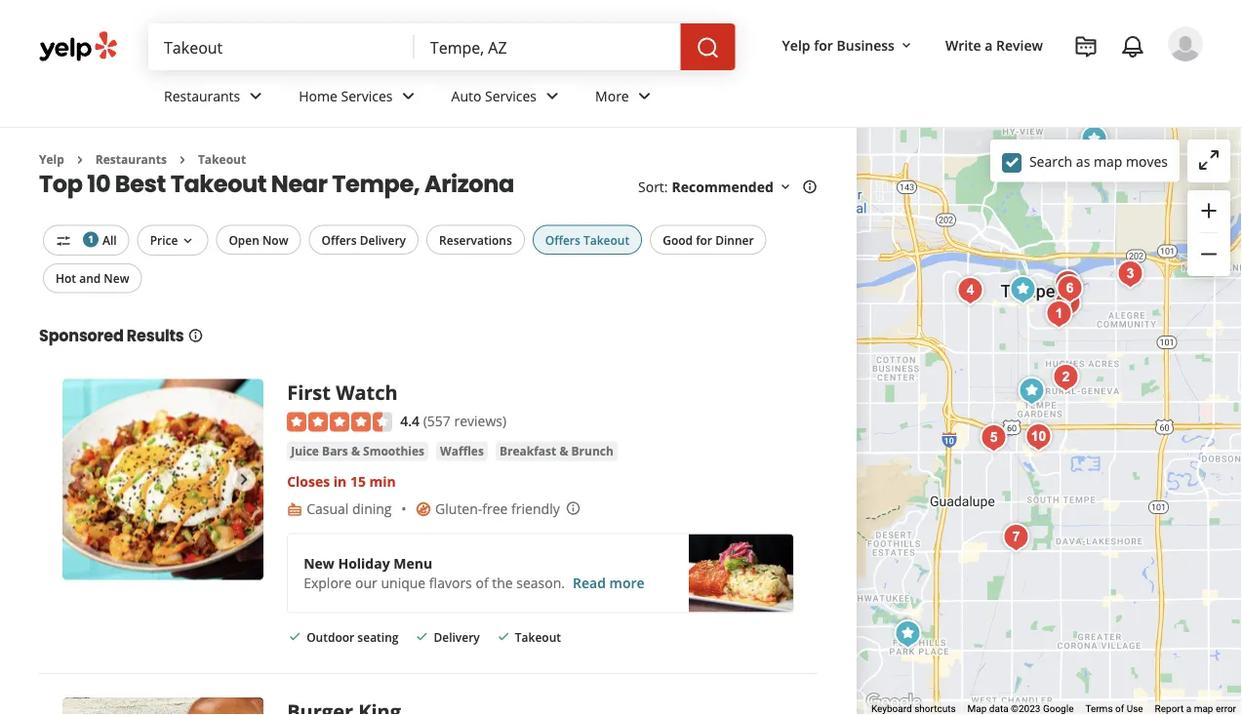Task type: vqa. For each thing, say whether or not it's contained in the screenshot.
Barbeque on the right of page
no



Task type: describe. For each thing, give the bounding box(es) containing it.
previous image
[[70, 468, 94, 491]]

reservations
[[439, 232, 512, 248]]

sponsored results
[[39, 325, 184, 347]]

our
[[355, 574, 377, 592]]

season.
[[516, 574, 565, 592]]

10
[[87, 167, 110, 200]]

business categories element
[[148, 70, 1203, 127]]

search as map moves
[[1029, 152, 1168, 171]]

hot
[[56, 270, 76, 286]]

report a map error link
[[1155, 703, 1236, 715]]

menu
[[393, 554, 432, 573]]

near
[[271, 167, 327, 200]]

hot and new button
[[43, 263, 142, 293]]

for for good
[[696, 232, 712, 248]]

recommended button
[[672, 177, 793, 196]]

4.4
[[400, 411, 420, 430]]

search
[[1029, 152, 1073, 171]]

waffles link
[[436, 442, 488, 461]]

Find text field
[[164, 36, 399, 58]]

juice
[[291, 443, 319, 459]]

filters group
[[39, 225, 770, 293]]

best
[[115, 167, 166, 200]]

zoom in image
[[1197, 199, 1221, 222]]

16 chevron down v2 image for yelp for business
[[899, 38, 914, 53]]

spitz - tempe image
[[1040, 295, 1079, 334]]

review
[[996, 36, 1043, 54]]

all
[[102, 232, 117, 248]]

15
[[350, 472, 366, 491]]

services for home services
[[341, 86, 393, 105]]

use
[[1127, 703, 1143, 715]]

takeout right 16 chevron right v2 icon
[[198, 151, 246, 167]]

home
[[299, 86, 337, 105]]

1 all
[[88, 232, 117, 248]]

top 10 best takeout near tempe, arizona
[[39, 167, 514, 200]]

waffles
[[440, 443, 484, 459]]

outdoor
[[307, 629, 354, 645]]

waffles button
[[436, 442, 488, 461]]

dinner
[[715, 232, 754, 248]]

peter piper pizza image
[[1075, 120, 1114, 159]]

breakfast & brunch
[[499, 443, 614, 459]]

first
[[287, 379, 331, 406]]

auto services
[[451, 86, 537, 105]]

delivery inside offers delivery button
[[360, 232, 406, 248]]

more
[[595, 86, 629, 105]]

a for write
[[985, 36, 993, 54]]

1 horizontal spatial of
[[1115, 703, 1124, 715]]

tokyo stop image
[[951, 271, 990, 310]]

restaurants inside business categories element
[[164, 86, 240, 105]]

keyboard shortcuts
[[871, 703, 956, 715]]

takeout link
[[198, 151, 246, 167]]

services for auto services
[[485, 86, 537, 105]]

16 checkmark v2 image
[[495, 629, 511, 644]]

takeout right 16 checkmark v2 icon
[[515, 629, 561, 645]]

results
[[127, 325, 184, 347]]

24 chevron down v2 image for restaurants
[[244, 84, 268, 108]]

& inside button
[[351, 443, 360, 459]]

keyboard shortcuts button
[[871, 702, 956, 715]]

offers takeout button
[[533, 225, 642, 255]]

1 horizontal spatial 16 info v2 image
[[802, 179, 818, 195]]

island boyz jerk spot image
[[1111, 255, 1150, 294]]

watch
[[336, 379, 398, 406]]

juice bars & smoothies button
[[287, 442, 428, 461]]

24 chevron down v2 image for more
[[633, 84, 656, 108]]

16 chevron right v2 image
[[72, 152, 88, 168]]

for for yelp
[[814, 36, 833, 54]]

16 chevron down v2 image for recommended
[[778, 179, 793, 195]]

seating
[[357, 629, 399, 645]]

Near text field
[[430, 36, 665, 58]]

read
[[573, 574, 606, 592]]

of inside new holiday menu explore our unique flavors of the season. read more
[[476, 574, 488, 592]]

google
[[1043, 703, 1074, 715]]

16 chevron down v2 image for price
[[180, 233, 196, 249]]

price button
[[137, 225, 208, 255]]

top
[[39, 167, 83, 200]]

first watch
[[287, 379, 398, 406]]

4.4 (557 reviews)
[[400, 411, 507, 430]]

offers takeout
[[545, 232, 630, 248]]

write a review link
[[938, 27, 1051, 62]]

good for dinner
[[663, 232, 754, 248]]

zoom out image
[[1197, 242, 1221, 266]]

breakfast & brunch button
[[496, 442, 617, 461]]

none field find
[[164, 36, 399, 58]]

takeout up open
[[170, 167, 267, 200]]

open
[[229, 232, 259, 248]]

breakfast & brunch link
[[496, 442, 617, 461]]

the
[[492, 574, 513, 592]]

map data ©2023 google
[[967, 703, 1074, 715]]

1 vertical spatial delivery
[[434, 629, 480, 645]]

kendall p. image
[[1168, 26, 1203, 61]]

good for dinner button
[[650, 225, 767, 255]]

terms of use link
[[1085, 703, 1143, 715]]

beijing express image
[[1019, 418, 1058, 457]]

keyboard
[[871, 703, 912, 715]]

1 vertical spatial restaurants
[[95, 151, 167, 167]]

more link
[[580, 70, 672, 127]]

infinity shakes snake cafe image
[[1046, 358, 1085, 397]]

taco boys image
[[1048, 284, 1087, 323]]

bars
[[322, 443, 348, 459]]

good
[[663, 232, 693, 248]]

map for moves
[[1094, 152, 1122, 171]]



Task type: locate. For each thing, give the bounding box(es) containing it.
None field
[[164, 36, 399, 58], [430, 36, 665, 58]]

map
[[967, 703, 987, 715]]

data
[[989, 703, 1009, 715]]

more
[[609, 574, 645, 592]]

terms of use
[[1085, 703, 1143, 715]]

1 horizontal spatial yelp
[[782, 36, 810, 54]]

& right bars
[[351, 443, 360, 459]]

min
[[369, 472, 396, 491]]

home services
[[299, 86, 393, 105]]

reservations button
[[426, 225, 525, 255]]

1 horizontal spatial map
[[1194, 703, 1213, 715]]

yelp for yelp link
[[39, 151, 64, 167]]

0 vertical spatial delivery
[[360, 232, 406, 248]]

yelp for business button
[[774, 27, 922, 62]]

slideshow element
[[62, 379, 264, 580]]

©2023
[[1011, 703, 1041, 715]]

1 vertical spatial new
[[304, 554, 334, 573]]

0 vertical spatial of
[[476, 574, 488, 592]]

price
[[150, 232, 178, 248]]

0 horizontal spatial 24 chevron down v2 image
[[397, 84, 420, 108]]

error
[[1216, 703, 1236, 715]]

for left business
[[814, 36, 833, 54]]

16 chevron down v2 image
[[899, 38, 914, 53], [778, 179, 793, 195], [180, 233, 196, 249]]

0 horizontal spatial 16 checkmark v2 image
[[287, 629, 303, 644]]

new right and
[[104, 270, 129, 286]]

16 chevron down v2 image inside the yelp for business button
[[899, 38, 914, 53]]

24 chevron down v2 image left "auto"
[[397, 84, 420, 108]]

services right home
[[341, 86, 393, 105]]

1 vertical spatial restaurants link
[[95, 151, 167, 167]]

none field up home
[[164, 36, 399, 58]]

1 24 chevron down v2 image from the left
[[397, 84, 420, 108]]

el pollo loco image
[[888, 615, 927, 654]]

1 vertical spatial 16 info v2 image
[[188, 328, 203, 343]]

0 horizontal spatial offers
[[321, 232, 357, 248]]

0 vertical spatial for
[[814, 36, 833, 54]]

2 24 chevron down v2 image from the left
[[633, 84, 656, 108]]

map for error
[[1194, 703, 1213, 715]]

a inside the write a review link
[[985, 36, 993, 54]]

16 checkmark v2 image left the outdoor
[[287, 629, 303, 644]]

for
[[814, 36, 833, 54], [696, 232, 712, 248]]

first watch image
[[1003, 270, 1042, 309]]

dining
[[352, 500, 392, 518]]

1 none field from the left
[[164, 36, 399, 58]]

16 checkmark v2 image right seating
[[414, 629, 430, 644]]

tempe,
[[332, 167, 420, 200]]

1 vertical spatial for
[[696, 232, 712, 248]]

1 horizontal spatial new
[[304, 554, 334, 573]]

breakfast
[[499, 443, 556, 459]]

0 horizontal spatial delivery
[[360, 232, 406, 248]]

yelp for yelp for business
[[782, 36, 810, 54]]

flavors
[[429, 574, 472, 592]]

now
[[262, 232, 288, 248]]

via 313 pizza image
[[1048, 264, 1087, 303]]

4.4 star rating image
[[287, 412, 392, 432]]

0 horizontal spatial for
[[696, 232, 712, 248]]

0 vertical spatial restaurants link
[[148, 70, 283, 127]]

1 horizontal spatial delivery
[[434, 629, 480, 645]]

new
[[104, 270, 129, 286], [304, 554, 334, 573]]

16 checkmark v2 image for outdoor seating
[[287, 629, 303, 644]]

casual dining
[[307, 500, 392, 518]]

takeout inside button
[[583, 232, 630, 248]]

map left error
[[1194, 703, 1213, 715]]

1 horizontal spatial for
[[814, 36, 833, 54]]

gluten-free friendly
[[435, 500, 560, 518]]

0 horizontal spatial 16 info v2 image
[[188, 328, 203, 343]]

new holiday menu explore our unique flavors of the season. read more
[[304, 554, 645, 592]]

notifications image
[[1121, 35, 1145, 59]]

2 & from the left
[[559, 443, 568, 459]]

open now button
[[216, 225, 301, 255]]

16 casual dining v2 image
[[287, 502, 303, 517]]

2 offers from the left
[[545, 232, 580, 248]]

& left brunch
[[559, 443, 568, 459]]

report a map error
[[1155, 703, 1236, 715]]

24 chevron down v2 image inside more link
[[633, 84, 656, 108]]

offers delivery
[[321, 232, 406, 248]]

unique
[[381, 574, 426, 592]]

16 chevron down v2 image right price on the top left of page
[[180, 233, 196, 249]]

group
[[1187, 190, 1230, 276]]

1 horizontal spatial none field
[[430, 36, 665, 58]]

juice bars & smoothies
[[291, 443, 425, 459]]

1 horizontal spatial 16 chevron down v2 image
[[778, 179, 793, 195]]

2 none field from the left
[[430, 36, 665, 58]]

yelp for business
[[782, 36, 895, 54]]

none field near
[[430, 36, 665, 58]]

angie's lobster image
[[974, 419, 1013, 458]]

24 chevron down v2 image
[[397, 84, 420, 108], [541, 84, 564, 108]]

search image
[[696, 36, 720, 60]]

24 chevron down v2 image down find 'text box'
[[244, 84, 268, 108]]

houston tx hot chicken image
[[1050, 269, 1089, 308]]

takeout left good
[[583, 232, 630, 248]]

1 horizontal spatial offers
[[545, 232, 580, 248]]

a right report
[[1186, 703, 1192, 715]]

1 horizontal spatial 24 chevron down v2 image
[[541, 84, 564, 108]]

0 horizontal spatial 16 chevron down v2 image
[[180, 233, 196, 249]]

none field up auto services link
[[430, 36, 665, 58]]

info icon image
[[566, 500, 581, 516], [566, 500, 581, 516]]

reviews)
[[454, 411, 507, 430]]

16 info v2 image
[[802, 179, 818, 195], [188, 328, 203, 343]]

1 vertical spatial yelp
[[39, 151, 64, 167]]

0 horizontal spatial yelp
[[39, 151, 64, 167]]

24 chevron down v2 image right more
[[633, 84, 656, 108]]

arizona
[[424, 167, 514, 200]]

delivery
[[360, 232, 406, 248], [434, 629, 480, 645]]

free
[[482, 500, 508, 518]]

a
[[985, 36, 993, 54], [1186, 703, 1192, 715]]

24 chevron down v2 image for home services
[[397, 84, 420, 108]]

0 horizontal spatial new
[[104, 270, 129, 286]]

1 offers from the left
[[321, 232, 357, 248]]

1 & from the left
[[351, 443, 360, 459]]

16 checkmark v2 image for delivery
[[414, 629, 430, 644]]

0 vertical spatial 16 chevron down v2 image
[[899, 38, 914, 53]]

write
[[945, 36, 981, 54]]

1 24 chevron down v2 image from the left
[[244, 84, 268, 108]]

yelp link
[[39, 151, 64, 167]]

in
[[334, 472, 347, 491]]

offers for offers takeout
[[545, 232, 580, 248]]

0 vertical spatial new
[[104, 270, 129, 286]]

2 vertical spatial 16 chevron down v2 image
[[180, 233, 196, 249]]

write a review
[[945, 36, 1043, 54]]

1 horizontal spatial 24 chevron down v2 image
[[633, 84, 656, 108]]

home services link
[[283, 70, 436, 127]]

closes in 15 min
[[287, 472, 396, 491]]

hot and new
[[56, 270, 129, 286]]

0 vertical spatial 16 info v2 image
[[802, 179, 818, 195]]

restaurants link up takeout "link" on the left of the page
[[148, 70, 283, 127]]

1 vertical spatial of
[[1115, 703, 1124, 715]]

1 vertical spatial 16 chevron down v2 image
[[778, 179, 793, 195]]

16 checkmark v2 image
[[287, 629, 303, 644], [414, 629, 430, 644]]

smoothies
[[363, 443, 425, 459]]

casual
[[307, 500, 349, 518]]

0 horizontal spatial &
[[351, 443, 360, 459]]

google image
[[861, 690, 926, 715]]

auto
[[451, 86, 481, 105]]

gluten-
[[435, 500, 482, 518]]

sort:
[[638, 177, 668, 196]]

for right good
[[696, 232, 712, 248]]

report
[[1155, 703, 1184, 715]]

map region
[[685, 21, 1242, 715]]

friendly
[[511, 500, 560, 518]]

yelp inside button
[[782, 36, 810, 54]]

offers for offers delivery
[[321, 232, 357, 248]]

next image
[[232, 468, 256, 491]]

outdoor seating
[[307, 629, 399, 645]]

expand map image
[[1197, 148, 1221, 172]]

new inside new holiday menu explore our unique flavors of the season. read more
[[304, 554, 334, 573]]

2 horizontal spatial 16 chevron down v2 image
[[899, 38, 914, 53]]

sponsored
[[39, 325, 123, 347]]

16 chevron right v2 image
[[175, 152, 190, 168]]

restaurants up takeout "link" on the left of the page
[[164, 86, 240, 105]]

1
[[88, 233, 94, 246]]

16 info v2 image right results
[[188, 328, 203, 343]]

of left use
[[1115, 703, 1124, 715]]

delivery down tempe, at the left top of page
[[360, 232, 406, 248]]

16 info v2 image right recommended dropdown button
[[802, 179, 818, 195]]

0 vertical spatial restaurants
[[164, 86, 240, 105]]

24 chevron down v2 image inside auto services link
[[541, 84, 564, 108]]

0 horizontal spatial map
[[1094, 152, 1122, 171]]

services right "auto"
[[485, 86, 537, 105]]

offers right 'reservations' "button"
[[545, 232, 580, 248]]

0 horizontal spatial of
[[476, 574, 488, 592]]

and
[[79, 270, 101, 286]]

0 horizontal spatial a
[[985, 36, 993, 54]]

for inside user actions element
[[814, 36, 833, 54]]

(557
[[423, 411, 451, 430]]

open now
[[229, 232, 288, 248]]

services inside auto services link
[[485, 86, 537, 105]]

0 vertical spatial yelp
[[782, 36, 810, 54]]

a right write in the top right of the page
[[985, 36, 993, 54]]

24 chevron down v2 image for auto services
[[541, 84, 564, 108]]

of left the
[[476, 574, 488, 592]]

16 chevron down v2 image inside recommended dropdown button
[[778, 179, 793, 195]]

2 16 checkmark v2 image from the left
[[414, 629, 430, 644]]

new inside button
[[104, 270, 129, 286]]

a for report
[[1186, 703, 1192, 715]]

projects image
[[1074, 35, 1098, 59]]

2 services from the left
[[485, 86, 537, 105]]

venezia's new york style pizzeria image
[[1012, 372, 1051, 411]]

auto services link
[[436, 70, 580, 127]]

0 horizontal spatial 24 chevron down v2 image
[[244, 84, 268, 108]]

16 gluten free v2 image
[[416, 502, 431, 517]]

restaurants
[[164, 86, 240, 105], [95, 151, 167, 167]]

user actions element
[[767, 24, 1230, 144]]

juice bars & smoothies link
[[287, 442, 428, 461]]

new up explore
[[304, 554, 334, 573]]

holiday
[[338, 554, 390, 573]]

0 horizontal spatial services
[[341, 86, 393, 105]]

24 chevron down v2 image down near text field
[[541, 84, 564, 108]]

1 vertical spatial a
[[1186, 703, 1192, 715]]

services
[[341, 86, 393, 105], [485, 86, 537, 105]]

shortcuts
[[914, 703, 956, 715]]

recommended
[[672, 177, 774, 196]]

1 vertical spatial map
[[1194, 703, 1213, 715]]

offers
[[321, 232, 357, 248], [545, 232, 580, 248]]

restaurants link left 16 chevron right v2 icon
[[95, 151, 167, 167]]

16 chevron down v2 image inside price popup button
[[180, 233, 196, 249]]

restaurants link
[[148, 70, 283, 127], [95, 151, 167, 167]]

16 chevron down v2 image right "recommended"
[[778, 179, 793, 195]]

& inside 'button'
[[559, 443, 568, 459]]

closes
[[287, 472, 330, 491]]

2 24 chevron down v2 image from the left
[[541, 84, 564, 108]]

yelp left business
[[782, 36, 810, 54]]

1 horizontal spatial services
[[485, 86, 537, 105]]

terms
[[1085, 703, 1113, 715]]

yelp left 16 chevron right v2 image
[[39, 151, 64, 167]]

yelp
[[782, 36, 810, 54], [39, 151, 64, 167]]

24 chevron down v2 image inside home services link
[[397, 84, 420, 108]]

restaurants left 16 chevron right v2 icon
[[95, 151, 167, 167]]

services inside home services link
[[341, 86, 393, 105]]

1 16 checkmark v2 image from the left
[[287, 629, 303, 644]]

0 vertical spatial a
[[985, 36, 993, 54]]

delivery left 16 checkmark v2 icon
[[434, 629, 480, 645]]

moves
[[1126, 152, 1168, 171]]

business
[[837, 36, 895, 54]]

0 vertical spatial map
[[1094, 152, 1122, 171]]

16 filter v2 image
[[56, 233, 71, 249]]

brunch
[[571, 443, 614, 459]]

for inside filters group
[[696, 232, 712, 248]]

0 horizontal spatial none field
[[164, 36, 399, 58]]

1 services from the left
[[341, 86, 393, 105]]

map right as
[[1094, 152, 1122, 171]]

nad's chicken & seafood image
[[997, 518, 1036, 557]]

map
[[1094, 152, 1122, 171], [1194, 703, 1213, 715]]

1 horizontal spatial 16 checkmark v2 image
[[414, 629, 430, 644]]

None search field
[[148, 23, 739, 70]]

16 chevron down v2 image right business
[[899, 38, 914, 53]]

offers right the now
[[321, 232, 357, 248]]

1 horizontal spatial &
[[559, 443, 568, 459]]

1 horizontal spatial a
[[1186, 703, 1192, 715]]

24 chevron down v2 image
[[244, 84, 268, 108], [633, 84, 656, 108]]



